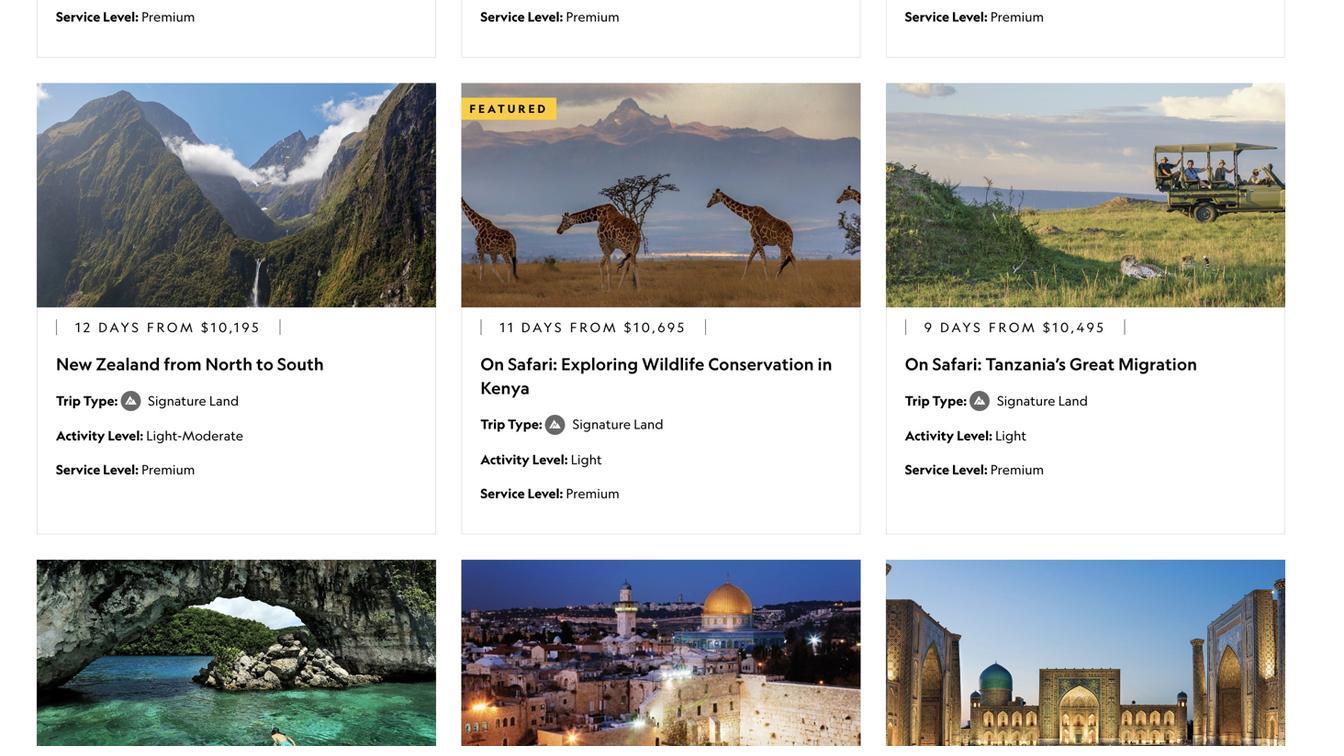 Task type: locate. For each thing, give the bounding box(es) containing it.
signature land
[[148, 393, 239, 409], [997, 393, 1088, 409], [573, 417, 664, 432]]

on for on safari: tanzania's great migration
[[905, 354, 929, 375]]

moderate
[[182, 428, 243, 444]]

signature
[[148, 393, 206, 409], [997, 393, 1056, 409], [573, 417, 631, 432]]

0 horizontal spatial safari:
[[508, 354, 558, 375]]

light-
[[146, 428, 182, 444]]

signature land for tanzania's
[[997, 393, 1088, 409]]

0 vertical spatial light
[[996, 428, 1027, 444]]

2 on from the left
[[905, 354, 929, 375]]

on safari: exploring wildlife conservation in kenya
[[481, 354, 833, 399]]

signature for exploring
[[573, 417, 631, 432]]

trip type: for new zealand from north to south
[[56, 393, 121, 409]]

0 horizontal spatial trip
[[56, 393, 81, 409]]

1 horizontal spatial land
[[634, 417, 664, 432]]

on for on safari: exploring wildlife conservation in kenya
[[481, 354, 504, 375]]

signature land down on safari: tanzania's great migration
[[997, 393, 1088, 409]]

service level: premium
[[56, 8, 195, 25], [481, 8, 620, 25], [905, 8, 1044, 25], [56, 462, 195, 478], [905, 462, 1044, 478], [481, 485, 620, 502]]

activity level: light
[[905, 428, 1027, 444], [481, 451, 602, 468]]

land for wildlife
[[634, 417, 664, 432]]

1 horizontal spatial signature land
[[573, 417, 664, 432]]

trip type:
[[56, 393, 121, 409], [905, 393, 970, 409], [481, 416, 545, 433]]

days
[[98, 320, 141, 335], [521, 320, 564, 335], [941, 320, 983, 335]]

trip type: down kenya at left bottom
[[481, 416, 545, 433]]

2 horizontal spatial activity
[[905, 428, 954, 444]]

0 vertical spatial activity level: light
[[905, 428, 1027, 444]]

a woman snorkels at the water's surface below an arched rock near a tree covered shoreline image
[[37, 560, 436, 747]]

0 horizontal spatial days
[[98, 320, 141, 335]]

signature land down new zealand from north to south
[[148, 393, 239, 409]]

on safari: exploring wildlife conservation in kenya link
[[481, 353, 842, 400]]

from down the 12 days from $10,195
[[164, 354, 202, 375]]

1 horizontal spatial type:
[[508, 416, 543, 433]]

3 days from the left
[[941, 320, 983, 335]]

0 horizontal spatial signature
[[148, 393, 206, 409]]

from for north
[[164, 354, 202, 375]]

2 horizontal spatial type:
[[933, 393, 967, 409]]

land down on safari: tanzania's great migration link at the right of page
[[1059, 393, 1088, 409]]

type:
[[83, 393, 118, 409], [933, 393, 967, 409], [508, 416, 543, 433]]

signature for from
[[148, 393, 206, 409]]

service
[[56, 8, 100, 25], [481, 8, 525, 25], [905, 8, 950, 25], [56, 462, 100, 478], [905, 462, 950, 478], [481, 485, 525, 502]]

12 days from $10,195
[[75, 320, 261, 335]]

trip for on safari: tanzania's great migration
[[905, 393, 930, 409]]

0 horizontal spatial on
[[481, 354, 504, 375]]

1 horizontal spatial safari:
[[933, 354, 982, 375]]

trip down kenya at left bottom
[[481, 416, 505, 433]]

on safari: tanzania's great migration
[[905, 354, 1198, 375]]

0 horizontal spatial activity
[[56, 428, 105, 444]]

trip type: down new
[[56, 393, 121, 409]]

2 horizontal spatial trip type:
[[905, 393, 970, 409]]

2 horizontal spatial land
[[1059, 393, 1088, 409]]

1 days from the left
[[98, 320, 141, 335]]

from
[[147, 320, 196, 335], [570, 320, 619, 335], [989, 320, 1038, 335], [164, 354, 202, 375]]

days right 11
[[521, 320, 564, 335]]

activity level: light-moderate
[[56, 428, 243, 444]]

tanzania's
[[986, 354, 1066, 375]]

1 horizontal spatial on
[[905, 354, 929, 375]]

activity for on safari: exploring wildlife conservation in kenya
[[481, 451, 530, 468]]

0 horizontal spatial land
[[209, 393, 239, 409]]

0 horizontal spatial trip type:
[[56, 393, 121, 409]]

from for $10,695
[[570, 320, 619, 335]]

safari:
[[508, 354, 558, 375], [933, 354, 982, 375]]

1 vertical spatial light
[[571, 452, 602, 467]]

type: for new zealand from north to south
[[83, 393, 118, 409]]

0 horizontal spatial light
[[571, 452, 602, 467]]

1 horizontal spatial activity level: light
[[905, 428, 1027, 444]]

level:
[[103, 8, 139, 25], [528, 8, 563, 25], [952, 8, 988, 25], [108, 428, 143, 444], [957, 428, 993, 444], [532, 451, 568, 468], [103, 462, 139, 478], [952, 462, 988, 478], [528, 485, 563, 502]]

land
[[209, 393, 239, 409], [1059, 393, 1088, 409], [634, 417, 664, 432]]

trip down 9
[[905, 393, 930, 409]]

on down 9
[[905, 354, 929, 375]]

from up exploring
[[570, 320, 619, 335]]

1 horizontal spatial activity
[[481, 451, 530, 468]]

safari: inside on safari: exploring wildlife conservation in kenya
[[508, 354, 558, 375]]

1 horizontal spatial trip type:
[[481, 416, 545, 433]]

wildlife
[[642, 354, 705, 375]]

1 horizontal spatial light
[[996, 428, 1027, 444]]

1 horizontal spatial trip
[[481, 416, 505, 433]]

type: down new
[[83, 393, 118, 409]]

trip type: for on safari: exploring wildlife conservation in kenya
[[481, 416, 545, 433]]

days right 9
[[941, 320, 983, 335]]

safari: down 9
[[933, 354, 982, 375]]

days right '12'
[[98, 320, 141, 335]]

trip type: down 9
[[905, 393, 970, 409]]

1 on from the left
[[481, 354, 504, 375]]

type: for on safari: exploring wildlife conservation in kenya
[[508, 416, 543, 433]]

1 horizontal spatial signature
[[573, 417, 631, 432]]

11
[[500, 320, 516, 335]]

safari: for tanzania's
[[933, 354, 982, 375]]

signature land down on safari: exploring wildlife conservation in kenya
[[573, 417, 664, 432]]

four travelers in a safari vehicle observe 3 cheetahs lounging in tall grass on an african savanna image
[[886, 83, 1286, 308]]

1 vertical spatial activity level: light
[[481, 451, 602, 468]]

activity
[[56, 428, 105, 444], [905, 428, 954, 444], [481, 451, 530, 468]]

type: down 9
[[933, 393, 967, 409]]

three madrasahs lit up at night line the sides of an empty registan square in uzbekistan image
[[886, 560, 1286, 747]]

light
[[996, 428, 1027, 444], [571, 452, 602, 467]]

2 horizontal spatial trip
[[905, 393, 930, 409]]

light for tanzania's
[[996, 428, 1027, 444]]

trip
[[56, 393, 81, 409], [905, 393, 930, 409], [481, 416, 505, 433]]

light for exploring
[[571, 452, 602, 467]]

safari: inside on safari: tanzania's great migration link
[[933, 354, 982, 375]]

trip down new
[[56, 393, 81, 409]]

2 safari: from the left
[[933, 354, 982, 375]]

on inside on safari: exploring wildlife conservation in kenya
[[481, 354, 504, 375]]

1 horizontal spatial days
[[521, 320, 564, 335]]

signature down exploring
[[573, 417, 631, 432]]

on
[[481, 354, 504, 375], [905, 354, 929, 375]]

2 horizontal spatial days
[[941, 320, 983, 335]]

land down north
[[209, 393, 239, 409]]

new
[[56, 354, 92, 375]]

0 horizontal spatial signature land
[[148, 393, 239, 409]]

2 horizontal spatial signature land
[[997, 393, 1088, 409]]

2 days from the left
[[521, 320, 564, 335]]

premium
[[142, 8, 195, 24], [566, 8, 620, 24], [991, 8, 1044, 24], [142, 462, 195, 478], [991, 462, 1044, 478], [566, 486, 620, 501]]

2 horizontal spatial signature
[[997, 393, 1056, 409]]

trip type: for on safari: tanzania's great migration
[[905, 393, 970, 409]]

signature up light-
[[148, 393, 206, 409]]

signature down tanzania's
[[997, 393, 1056, 409]]

days for tanzania's
[[941, 320, 983, 335]]

type: down kenya at left bottom
[[508, 416, 543, 433]]

on safari: tanzania's great migration link
[[905, 353, 1267, 376]]

featured trip available element
[[461, 98, 557, 120]]

safari: up kenya at left bottom
[[508, 354, 558, 375]]

from up tanzania's
[[989, 320, 1038, 335]]

11 days from $10,695
[[500, 320, 687, 335]]

0 horizontal spatial activity level: light
[[481, 451, 602, 468]]

1 safari: from the left
[[508, 354, 558, 375]]

on up kenya at left bottom
[[481, 354, 504, 375]]

land down on safari: exploring wildlife conservation in kenya
[[634, 417, 664, 432]]

activity for new zealand from north to south
[[56, 428, 105, 444]]

from up new zealand from north to south
[[147, 320, 196, 335]]

great
[[1070, 354, 1115, 375]]

0 horizontal spatial type:
[[83, 393, 118, 409]]



Task type: describe. For each thing, give the bounding box(es) containing it.
from for $10,195
[[147, 320, 196, 335]]

a herd of giraffes on a grassy savannah near a mountain range image
[[461, 83, 861, 308]]

kenya
[[481, 378, 530, 399]]

land for north
[[209, 393, 239, 409]]

trip for on safari: exploring wildlife conservation in kenya
[[481, 416, 505, 433]]

days for exploring
[[521, 320, 564, 335]]

9 days from $10,495
[[925, 320, 1106, 335]]

9
[[925, 320, 935, 335]]

holyland.jpg image
[[461, 560, 861, 747]]

conservation
[[709, 354, 814, 375]]

$10,195
[[201, 320, 261, 335]]

to
[[256, 354, 274, 375]]

south
[[277, 354, 324, 375]]

a waterfall flows from a verdant mountain amid a mountain range in the clouds image
[[37, 83, 436, 308]]

in
[[818, 354, 833, 375]]

migration
[[1119, 354, 1198, 375]]

activity for on safari: tanzania's great migration
[[905, 428, 954, 444]]

trip for new zealand from north to south
[[56, 393, 81, 409]]

safari: for exploring
[[508, 354, 558, 375]]

signature land for exploring
[[573, 417, 664, 432]]

from for $10,495
[[989, 320, 1038, 335]]

days for from
[[98, 320, 141, 335]]

new zealand from north to south link
[[56, 353, 417, 376]]

$10,695
[[624, 320, 687, 335]]

12
[[75, 320, 93, 335]]

exploring
[[561, 354, 639, 375]]

featured
[[470, 102, 548, 116]]

new zealand from north to south
[[56, 354, 324, 375]]

activity level: light for exploring
[[481, 451, 602, 468]]

north
[[205, 354, 253, 375]]

activity level: light for tanzania's
[[905, 428, 1027, 444]]

type: for on safari: tanzania's great migration
[[933, 393, 967, 409]]

signature land for from
[[148, 393, 239, 409]]

$10,495
[[1043, 320, 1106, 335]]

zealand
[[96, 354, 160, 375]]

land for great
[[1059, 393, 1088, 409]]

signature for tanzania's
[[997, 393, 1056, 409]]



Task type: vqa. For each thing, say whether or not it's contained in the screenshot.
right personal
no



